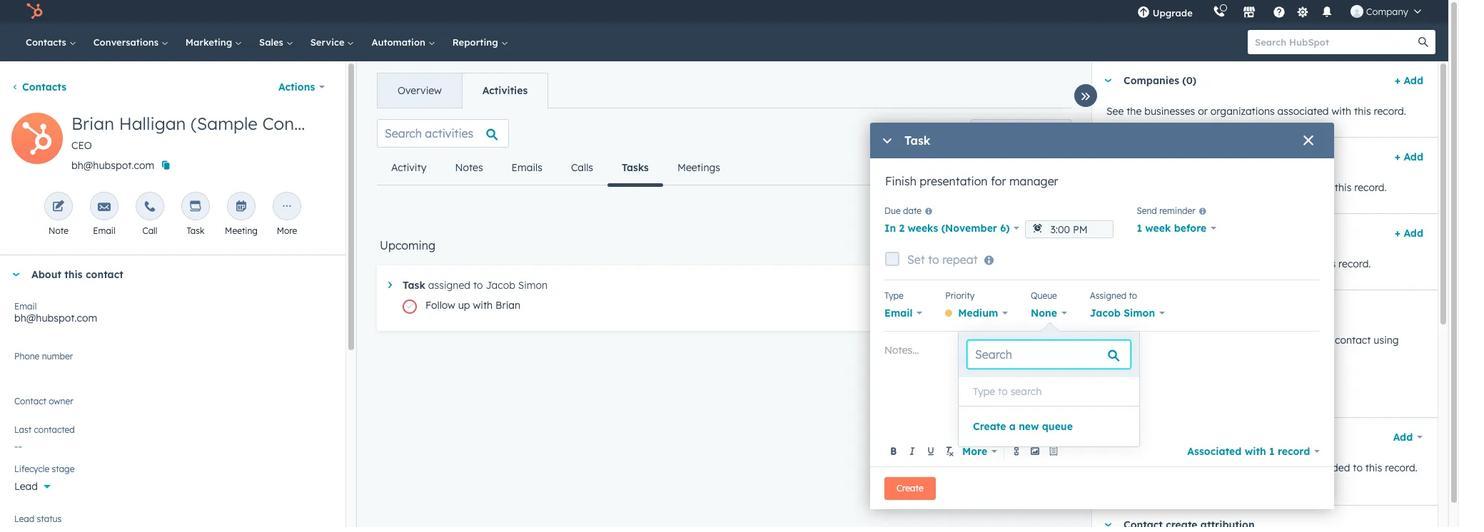 Task type: describe. For each thing, give the bounding box(es) containing it.
associated
[[1188, 445, 1242, 458]]

help button
[[1267, 0, 1292, 23]]

with up payments (0) dropdown button
[[1297, 258, 1316, 271]]

opportunities
[[1192, 181, 1256, 194]]

this inside the collect and track payments associated with this contact using hubspot payments.
[[1316, 334, 1333, 347]]

status
[[37, 514, 62, 525]]

this inside dropdown button
[[64, 268, 83, 281]]

to right uploaded
[[1353, 462, 1363, 475]]

track for track the customer requests associated with this record.
[[1107, 258, 1132, 271]]

0 horizontal spatial more
[[277, 226, 297, 236]]

0 vertical spatial task
[[905, 134, 931, 148]]

send reminder
[[1137, 206, 1196, 216]]

(0) for payments (0)
[[1176, 303, 1191, 316]]

lead button
[[14, 473, 331, 496]]

contacts inside contacts link
[[26, 36, 69, 48]]

task assigned to jacob simon
[[403, 279, 548, 292]]

task image
[[189, 201, 202, 214]]

tickets
[[1124, 227, 1159, 240]]

brian halligan (sample contact) ceo
[[71, 113, 333, 152]]

payments
[[1124, 303, 1173, 316]]

send
[[1137, 206, 1157, 216]]

1 horizontal spatial email
[[93, 226, 115, 236]]

upcoming feed
[[366, 108, 1083, 348]]

see for see the files attached to your activities or uploaded to this record.
[[1107, 462, 1124, 475]]

more inside 'popup button'
[[963, 445, 988, 458]]

associated for opportunities
[[1258, 181, 1310, 194]]

jacob simon button
[[1090, 303, 1165, 323]]

follow up with brian
[[426, 299, 521, 312]]

help image
[[1273, 6, 1286, 19]]

associated with 1 record
[[1188, 445, 1310, 458]]

hubspot link
[[17, 3, 54, 20]]

calling icon image
[[1213, 6, 1226, 19]]

deals (0)
[[1124, 151, 1169, 164]]

hubspot image
[[26, 3, 43, 20]]

customer
[[1153, 258, 1197, 271]]

payments
[[1189, 334, 1236, 347]]

2
[[899, 222, 905, 235]]

companies (0) button
[[1092, 61, 1389, 100]]

week
[[1146, 222, 1171, 235]]

jacob inside popup button
[[1090, 307, 1121, 320]]

1 + add button from the top
[[1395, 72, 1424, 89]]

contact
[[14, 396, 46, 407]]

see the businesses or organizations associated with this record.
[[1107, 105, 1407, 118]]

type for type
[[885, 291, 904, 301]]

associated up close dialog image
[[1278, 105, 1329, 118]]

to right set
[[928, 253, 939, 267]]

contacted
[[34, 425, 75, 436]]

assigned to
[[1090, 291, 1138, 301]]

1 inside popup button
[[1137, 222, 1142, 235]]

marketplaces image
[[1243, 6, 1256, 19]]

sales link
[[251, 23, 302, 61]]

create a new queue
[[973, 421, 1073, 433]]

caret image for tickets
[[1104, 232, 1112, 235]]

none
[[1031, 307, 1058, 320]]

set
[[908, 253, 925, 267]]

companies (0)
[[1124, 74, 1197, 87]]

(0) for tickets (0)
[[1162, 227, 1177, 240]]

collect
[[1107, 334, 1139, 347]]

menu containing company
[[1127, 0, 1432, 23]]

to down associated
[[1212, 462, 1222, 475]]

create button
[[885, 477, 936, 500]]

payments (0) button
[[1092, 291, 1418, 329]]

+ add button for track the revenue opportunities associated with this record.
[[1395, 149, 1424, 166]]

your
[[1224, 462, 1245, 475]]

Title text field
[[885, 173, 1320, 201]]

+ for track the revenue opportunities associated with this record.
[[1395, 151, 1401, 164]]

last
[[14, 425, 32, 436]]

uploaded
[[1306, 462, 1351, 475]]

email inside email bh@hubspot.com
[[14, 301, 37, 312]]

collect and track payments associated with this contact using hubspot payments.
[[1107, 334, 1399, 364]]

notes
[[455, 161, 483, 174]]

phone
[[14, 351, 40, 362]]

files
[[1145, 462, 1164, 475]]

activities
[[1248, 462, 1291, 475]]

none button
[[1031, 303, 1067, 323]]

weeks
[[908, 222, 939, 235]]

reminder
[[1160, 206, 1196, 216]]

with inside "upcoming" feed
[[473, 299, 493, 312]]

organizations
[[1211, 105, 1275, 118]]

marketing link
[[177, 23, 251, 61]]

actions button
[[269, 73, 334, 101]]

deals (0) button
[[1092, 138, 1389, 176]]

medium button
[[946, 303, 1008, 323]]

more image
[[281, 201, 293, 214]]

upgrade image
[[1137, 6, 1150, 19]]

overview button
[[378, 74, 462, 108]]

track the customer requests associated with this record.
[[1107, 258, 1371, 271]]

follow
[[426, 299, 455, 312]]

navigation containing overview
[[377, 73, 549, 109]]

repeat
[[943, 253, 978, 267]]

email image
[[98, 201, 111, 214]]

before
[[1174, 222, 1207, 235]]

to inside "upcoming" feed
[[473, 279, 483, 292]]

6)
[[1001, 222, 1010, 235]]

simon inside popup button
[[1124, 307, 1155, 320]]

service link
[[302, 23, 363, 61]]

date
[[903, 206, 922, 216]]

tasks
[[622, 161, 649, 174]]

1 vertical spatial contacts link
[[11, 81, 66, 94]]

HH:MM text field
[[1026, 221, 1114, 238]]

email inside popup button
[[885, 307, 913, 320]]

requests
[[1199, 258, 1240, 271]]

activity
[[391, 161, 427, 174]]

caret image for about
[[11, 273, 20, 277]]

Search activities search field
[[377, 119, 509, 148]]

jacob inside "upcoming" feed
[[486, 279, 515, 292]]

owner up contacted
[[49, 396, 73, 407]]

see the files attached to your activities or uploaded to this record.
[[1107, 462, 1418, 475]]

close dialog image
[[1303, 136, 1315, 147]]

set to repeat
[[908, 253, 978, 267]]

call
[[142, 226, 157, 236]]

due date
[[885, 206, 922, 216]]

owner up last contacted
[[31, 402, 60, 415]]

meeting image
[[235, 201, 248, 214]]

note
[[49, 226, 69, 236]]

in 2 weeks (november 6) button
[[885, 219, 1020, 239]]

the for files
[[1127, 462, 1142, 475]]

brian inside brian halligan (sample contact) ceo
[[71, 113, 114, 134]]

+ add button for track the customer requests associated with this record.
[[1395, 225, 1424, 242]]

companies
[[1124, 74, 1180, 87]]

overview
[[398, 84, 442, 97]]

caret image for deals
[[1104, 155, 1112, 159]]



Task type: vqa. For each thing, say whether or not it's contained in the screenshot.
PER
no



Task type: locate. For each thing, give the bounding box(es) containing it.
company button
[[1342, 0, 1430, 23]]

to left search
[[998, 386, 1008, 398]]

1 horizontal spatial contact
[[1335, 334, 1371, 347]]

1 see from the top
[[1107, 105, 1124, 118]]

1 vertical spatial bh@hubspot.com
[[14, 312, 97, 325]]

0 vertical spatial contacts
[[26, 36, 69, 48]]

the down companies
[[1127, 105, 1142, 118]]

2 vertical spatial + add button
[[1395, 225, 1424, 242]]

1 horizontal spatial brian
[[496, 299, 521, 312]]

bh@hubspot.com up number
[[14, 312, 97, 325]]

2 lead from the top
[[14, 514, 34, 525]]

email down set
[[885, 307, 913, 320]]

contact left using
[[1335, 334, 1371, 347]]

associated inside the collect and track payments associated with this contact using hubspot payments.
[[1239, 334, 1290, 347]]

email button
[[885, 303, 923, 323]]

1 vertical spatial +
[[1395, 151, 1401, 164]]

payments (0)
[[1124, 303, 1191, 316]]

task left assigned
[[403, 279, 426, 292]]

(0) for deals (0)
[[1155, 151, 1169, 164]]

2 horizontal spatial email
[[885, 307, 913, 320]]

caret image inside about this contact dropdown button
[[11, 273, 20, 277]]

type left search
[[973, 386, 996, 398]]

+ for track the customer requests associated with this record.
[[1395, 227, 1401, 240]]

create inside create button
[[897, 483, 924, 494]]

0 vertical spatial 1
[[1137, 222, 1142, 235]]

type to search
[[973, 386, 1042, 398]]

create a new queue button
[[973, 418, 1073, 436]]

2 caret image from the top
[[1104, 524, 1112, 527]]

brian
[[71, 113, 114, 134], [496, 299, 521, 312]]

1 vertical spatial or
[[1293, 462, 1303, 475]]

0 horizontal spatial 1
[[1137, 222, 1142, 235]]

contacts down hubspot link
[[26, 36, 69, 48]]

0 horizontal spatial jacob
[[486, 279, 515, 292]]

hubspot
[[1107, 351, 1148, 364]]

with down the search hubspot search field
[[1332, 105, 1352, 118]]

(0) inside 'dropdown button'
[[1155, 151, 1169, 164]]

Last contacted text field
[[14, 433, 331, 456]]

3 + add button from the top
[[1395, 225, 1424, 242]]

search
[[1011, 386, 1042, 398]]

caret image
[[1104, 155, 1112, 159], [1104, 232, 1112, 235], [11, 273, 20, 277], [388, 282, 392, 289], [1104, 308, 1112, 312]]

track down deals at the right of page
[[1107, 181, 1132, 194]]

2 vertical spatial +
[[1395, 227, 1401, 240]]

associated down close dialog image
[[1258, 181, 1310, 194]]

1 vertical spatial caret image
[[1104, 524, 1112, 527]]

with down close dialog image
[[1313, 181, 1332, 194]]

emails
[[512, 161, 543, 174]]

1 horizontal spatial type
[[973, 386, 996, 398]]

+ add for track the revenue opportunities associated with this record.
[[1395, 151, 1424, 164]]

0 vertical spatial contact
[[86, 268, 123, 281]]

(sample
[[191, 113, 258, 134]]

jacob simon
[[1090, 307, 1155, 320]]

the for customer
[[1135, 258, 1150, 271]]

1 horizontal spatial 1
[[1270, 445, 1275, 458]]

more
[[277, 226, 297, 236], [963, 445, 988, 458]]

1 horizontal spatial task
[[403, 279, 426, 292]]

1 vertical spatial more
[[963, 445, 988, 458]]

meeting
[[225, 226, 258, 236]]

type
[[885, 291, 904, 301], [973, 386, 996, 398]]

with inside the collect and track payments associated with this contact using hubspot payments.
[[1293, 334, 1313, 347]]

1 horizontal spatial simon
[[1124, 307, 1155, 320]]

brian inside "upcoming" feed
[[496, 299, 521, 312]]

task
[[905, 134, 931, 148], [187, 226, 205, 236], [403, 279, 426, 292]]

0 vertical spatial lead
[[14, 481, 38, 493]]

+ add
[[1395, 74, 1424, 87], [1395, 151, 1424, 164], [1395, 227, 1424, 240]]

1 up activities
[[1270, 445, 1275, 458]]

navigation
[[377, 73, 549, 109], [377, 151, 735, 187]]

simon up and
[[1124, 307, 1155, 320]]

attached
[[1166, 462, 1209, 475]]

0 horizontal spatial task
[[187, 226, 205, 236]]

0 vertical spatial simon
[[518, 279, 548, 292]]

using
[[1374, 334, 1399, 347]]

marketing
[[186, 36, 235, 48]]

email down email "icon"
[[93, 226, 115, 236]]

meetings
[[678, 161, 720, 174]]

0 horizontal spatial email
[[14, 301, 37, 312]]

automation link
[[363, 23, 444, 61]]

medium
[[958, 307, 998, 320]]

associated with 1 record button
[[1188, 442, 1320, 462]]

(0) for companies (0)
[[1183, 74, 1197, 87]]

1 + from the top
[[1395, 74, 1401, 87]]

in
[[885, 222, 896, 235]]

caret image inside companies (0) 'dropdown button'
[[1104, 79, 1112, 82]]

1 left week
[[1137, 222, 1142, 235]]

payments.
[[1151, 351, 1200, 364]]

brian down task assigned to jacob simon
[[496, 299, 521, 312]]

1 caret image from the top
[[1104, 79, 1112, 82]]

navigation inside "upcoming" feed
[[377, 151, 735, 187]]

0 vertical spatial see
[[1107, 105, 1124, 118]]

queue
[[1031, 291, 1057, 301]]

see down companies
[[1107, 105, 1124, 118]]

associated
[[1278, 105, 1329, 118], [1258, 181, 1310, 194], [1243, 258, 1294, 271], [1239, 334, 1290, 347]]

1 vertical spatial task
[[187, 226, 205, 236]]

or right businesses
[[1198, 105, 1208, 118]]

0 vertical spatial + add button
[[1395, 72, 1424, 89]]

0 vertical spatial track
[[1107, 181, 1132, 194]]

upcoming
[[380, 238, 436, 253]]

queue
[[1042, 421, 1073, 433]]

1 week before
[[1137, 222, 1207, 235]]

associated down payments (0) dropdown button
[[1239, 334, 1290, 347]]

brian up ceo
[[71, 113, 114, 134]]

1 inside 'popup button'
[[1270, 445, 1275, 458]]

caret image
[[1104, 79, 1112, 82], [1104, 524, 1112, 527]]

0 horizontal spatial create
[[897, 483, 924, 494]]

to
[[928, 253, 939, 267], [473, 279, 483, 292], [1129, 291, 1138, 301], [998, 386, 1008, 398], [1212, 462, 1222, 475], [1353, 462, 1363, 475]]

more down 'create a new queue'
[[963, 445, 988, 458]]

contact inside the collect and track payments associated with this contact using hubspot payments.
[[1335, 334, 1371, 347]]

1 + add from the top
[[1395, 74, 1424, 87]]

to up jacob simon popup button
[[1129, 291, 1138, 301]]

2 + from the top
[[1395, 151, 1401, 164]]

1 vertical spatial see
[[1107, 462, 1124, 475]]

0 vertical spatial navigation
[[377, 73, 549, 109]]

caret image down upcoming
[[388, 282, 392, 289]]

0 horizontal spatial simon
[[518, 279, 548, 292]]

associated for payments
[[1239, 334, 1290, 347]]

some activities may be collapsed to hide extra information. these buttons are used to expand or collapse the activities. image
[[1048, 132, 1054, 138]]

reporting
[[453, 36, 501, 48]]

meetings button
[[663, 151, 735, 185]]

0 vertical spatial jacob
[[486, 279, 515, 292]]

simon inside "upcoming" feed
[[518, 279, 548, 292]]

1 lead from the top
[[14, 481, 38, 493]]

contacts up edit popup button
[[22, 81, 66, 94]]

caret image inside "upcoming" feed
[[388, 282, 392, 289]]

record.
[[1374, 105, 1407, 118], [1355, 181, 1387, 194], [1339, 258, 1371, 271], [1385, 462, 1418, 475]]

with up see the files attached to your activities or uploaded to this record.
[[1245, 445, 1267, 458]]

0 vertical spatial more
[[277, 226, 297, 236]]

to up follow up with brian
[[473, 279, 483, 292]]

+ add for track the customer requests associated with this record.
[[1395, 227, 1424, 240]]

1 horizontal spatial more
[[963, 445, 988, 458]]

task down task icon
[[187, 226, 205, 236]]

0 vertical spatial type
[[885, 291, 904, 301]]

2 vertical spatial task
[[403, 279, 426, 292]]

calls
[[571, 161, 593, 174]]

0 vertical spatial +
[[1395, 74, 1401, 87]]

edit button
[[11, 113, 63, 169]]

1 vertical spatial create
[[897, 483, 924, 494]]

ceo
[[71, 139, 92, 152]]

1 vertical spatial jacob
[[1090, 307, 1121, 320]]

due
[[885, 206, 901, 216]]

search button
[[1412, 30, 1436, 54]]

revenue
[[1153, 181, 1190, 194]]

automation
[[372, 36, 428, 48]]

1 vertical spatial type
[[973, 386, 996, 398]]

no
[[14, 402, 28, 415]]

notifications image
[[1321, 6, 1334, 19]]

the left files
[[1127, 462, 1142, 475]]

navigation containing activity
[[377, 151, 735, 187]]

associated for requests
[[1243, 258, 1294, 271]]

stage
[[52, 464, 75, 475]]

the down tickets
[[1135, 258, 1150, 271]]

2 navigation from the top
[[377, 151, 735, 187]]

1 vertical spatial contact
[[1335, 334, 1371, 347]]

tickets (0) button
[[1092, 214, 1389, 253]]

create for create
[[897, 483, 924, 494]]

1 navigation from the top
[[377, 73, 549, 109]]

0 horizontal spatial contact
[[86, 268, 123, 281]]

with right up at bottom left
[[473, 299, 493, 312]]

type for type to search
[[973, 386, 996, 398]]

(0)
[[1183, 74, 1197, 87], [1155, 151, 1169, 164], [1162, 227, 1177, 240], [1176, 303, 1191, 316]]

0 vertical spatial bh@hubspot.com
[[71, 159, 154, 172]]

record
[[1278, 445, 1310, 458]]

sales
[[259, 36, 286, 48]]

caret image inside "tickets (0)" dropdown button
[[1104, 232, 1112, 235]]

jacob simon image
[[1351, 5, 1364, 18]]

with inside 'popup button'
[[1245, 445, 1267, 458]]

contact right about on the bottom left of page
[[86, 268, 123, 281]]

see left files
[[1107, 462, 1124, 475]]

caret image inside payments (0) dropdown button
[[1104, 308, 1112, 312]]

settings link
[[1294, 4, 1312, 19]]

add inside add popup button
[[1394, 431, 1413, 444]]

0 horizontal spatial or
[[1198, 105, 1208, 118]]

track for track the revenue opportunities associated with this record.
[[1107, 181, 1132, 194]]

2 + add button from the top
[[1395, 149, 1424, 166]]

minimize dialog image
[[882, 136, 893, 147]]

bh@hubspot.com down ceo
[[71, 159, 154, 172]]

or down record
[[1293, 462, 1303, 475]]

tickets (0)
[[1124, 227, 1177, 240]]

0 horizontal spatial brian
[[71, 113, 114, 134]]

assigned
[[1090, 291, 1127, 301]]

settings image
[[1297, 6, 1310, 19]]

contact inside about this contact dropdown button
[[86, 268, 123, 281]]

0 vertical spatial + add
[[1395, 74, 1424, 87]]

jacob down assigned in the bottom of the page
[[1090, 307, 1121, 320]]

create inside create a new queue button
[[973, 421, 1006, 433]]

more down more icon
[[277, 226, 297, 236]]

with down payments (0) dropdown button
[[1293, 334, 1313, 347]]

no owner button
[[14, 394, 331, 418]]

about this contact button
[[0, 256, 331, 294]]

businesses
[[1145, 105, 1196, 118]]

caret image left deals at the right of page
[[1104, 155, 1112, 159]]

see for see the businesses or organizations associated with this record.
[[1107, 105, 1124, 118]]

caret image left about on the bottom left of page
[[11, 273, 20, 277]]

Search search field
[[968, 341, 1131, 369]]

Phone number text field
[[14, 349, 331, 378]]

0 vertical spatial brian
[[71, 113, 114, 134]]

contacts link up edit popup button
[[11, 81, 66, 94]]

1 week before button
[[1137, 219, 1217, 239]]

lead inside popup button
[[14, 481, 38, 493]]

about
[[31, 268, 61, 281]]

caret image left tickets
[[1104, 232, 1112, 235]]

1 vertical spatial + add
[[1395, 151, 1424, 164]]

menu
[[1127, 0, 1432, 23]]

2 see from the top
[[1107, 462, 1124, 475]]

1 horizontal spatial create
[[973, 421, 1006, 433]]

lead down lifecycle
[[14, 481, 38, 493]]

jacob up follow up with brian
[[486, 279, 515, 292]]

2 vertical spatial + add
[[1395, 227, 1424, 240]]

associated down "tickets (0)" dropdown button
[[1243, 258, 1294, 271]]

1 vertical spatial brian
[[496, 299, 521, 312]]

2 track from the top
[[1107, 258, 1132, 271]]

search image
[[1419, 37, 1429, 47]]

1 vertical spatial contacts
[[22, 81, 66, 94]]

1 vertical spatial 1
[[1270, 445, 1275, 458]]

1 vertical spatial navigation
[[377, 151, 735, 187]]

contacts link down hubspot link
[[17, 23, 85, 61]]

call image
[[144, 201, 156, 214]]

2 + add from the top
[[1395, 151, 1424, 164]]

track up the assigned to
[[1107, 258, 1132, 271]]

attachments button
[[1092, 418, 1379, 457]]

3 + from the top
[[1395, 227, 1401, 240]]

number
[[42, 351, 73, 362]]

caret image down assigned in the bottom of the page
[[1104, 308, 1112, 312]]

0 vertical spatial caret image
[[1104, 79, 1112, 82]]

assigned
[[428, 279, 471, 292]]

task inside "upcoming" feed
[[403, 279, 426, 292]]

1 horizontal spatial jacob
[[1090, 307, 1121, 320]]

last contacted
[[14, 425, 75, 436]]

add button
[[1384, 423, 1424, 452]]

menu item
[[1203, 0, 1206, 23]]

0 vertical spatial contacts link
[[17, 23, 85, 61]]

note image
[[52, 201, 65, 214]]

actions
[[278, 81, 315, 94]]

simon
[[518, 279, 548, 292], [1124, 307, 1155, 320]]

the for revenue
[[1135, 181, 1150, 194]]

create
[[973, 421, 1006, 433], [897, 483, 924, 494]]

caret image for payments
[[1104, 308, 1112, 312]]

or
[[1198, 105, 1208, 118], [1293, 462, 1303, 475]]

conversations
[[93, 36, 161, 48]]

2 horizontal spatial task
[[905, 134, 931, 148]]

1 vertical spatial lead
[[14, 514, 34, 525]]

notes button
[[441, 151, 497, 185]]

track the revenue opportunities associated with this record.
[[1107, 181, 1387, 194]]

priority
[[946, 291, 975, 301]]

1 vertical spatial simon
[[1124, 307, 1155, 320]]

phone number
[[14, 351, 73, 362]]

0 horizontal spatial type
[[885, 291, 904, 301]]

type up "email" popup button
[[885, 291, 904, 301]]

a
[[1009, 421, 1016, 433]]

1 track from the top
[[1107, 181, 1132, 194]]

Search HubSpot search field
[[1248, 30, 1423, 54]]

the up send
[[1135, 181, 1150, 194]]

create for create a new queue
[[973, 421, 1006, 433]]

caret image inside deals (0) 'dropdown button'
[[1104, 155, 1112, 159]]

the for businesses
[[1127, 105, 1142, 118]]

email down about on the bottom left of page
[[14, 301, 37, 312]]

emails button
[[497, 151, 557, 185]]

task right minimize dialog icon
[[905, 134, 931, 148]]

1 horizontal spatial or
[[1293, 462, 1303, 475]]

(0) inside 'dropdown button'
[[1183, 74, 1197, 87]]

0 vertical spatial create
[[973, 421, 1006, 433]]

calls button
[[557, 151, 608, 185]]

1 vertical spatial track
[[1107, 258, 1132, 271]]

contact owner no owner
[[14, 396, 73, 415]]

lead for lead
[[14, 481, 38, 493]]

simon up follow up with brian
[[518, 279, 548, 292]]

0 vertical spatial or
[[1198, 105, 1208, 118]]

contacts
[[26, 36, 69, 48], [22, 81, 66, 94]]

with
[[1332, 105, 1352, 118], [1313, 181, 1332, 194], [1297, 258, 1316, 271], [473, 299, 493, 312], [1293, 334, 1313, 347], [1245, 445, 1267, 458]]

3 + add from the top
[[1395, 227, 1424, 240]]

lead for lead status
[[14, 514, 34, 525]]

lead left the status
[[14, 514, 34, 525]]

1 vertical spatial + add button
[[1395, 149, 1424, 166]]

reporting link
[[444, 23, 517, 61]]



